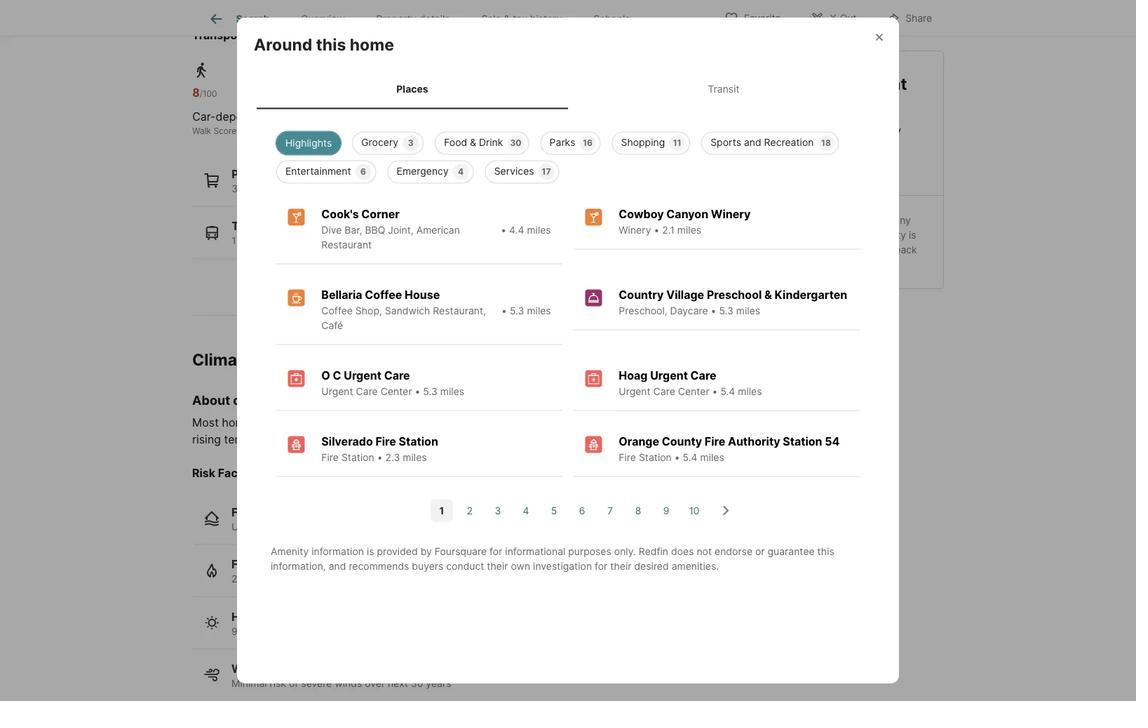 Task type: locate. For each thing, give the bounding box(es) containing it.
house
[[405, 288, 440, 302]]

tab list
[[192, 0, 658, 36], [254, 69, 883, 109]]

coffee up café
[[322, 305, 353, 317]]

this inside amenity information is provided by foursquare for informational purposes only. redfin does not endorse or guarantee this information, and recommends buyers conduct their own investigation for their desired amenities.
[[818, 546, 835, 558]]

this up agents
[[755, 214, 772, 226]]

factor up chance
[[255, 557, 290, 571]]

wind
[[232, 662, 260, 676]]

/100
[[200, 88, 217, 99]]

9
[[664, 505, 670, 517], [232, 625, 238, 637]]

0 vertical spatial &
[[504, 13, 511, 25]]

• right daycare
[[711, 305, 717, 317]]

next up information
[[320, 521, 340, 532]]

c
[[333, 369, 341, 382]]

8 for 8 /100
[[192, 86, 200, 99]]

is up back
[[910, 229, 917, 241]]

minimal down wind
[[232, 677, 267, 689]]

8 up car-
[[192, 86, 200, 99]]

places inside tab
[[397, 83, 429, 95]]

next inside fire factor - severe 23% chance of being in a wildfire in next 30 years
[[398, 573, 419, 585]]

5.3 for country village preschool & kindergarten
[[720, 305, 734, 317]]

2 vertical spatial of
[[289, 677, 299, 689]]

conduct
[[447, 560, 485, 572]]

station left 54
[[783, 435, 823, 448]]

2 horizontal spatial 3
[[495, 505, 501, 517]]

entertainment
[[286, 165, 351, 177]]

contact listing agent
[[742, 74, 908, 93]]

this inside "element"
[[316, 34, 346, 54]]

• down county
[[675, 452, 680, 464]]

transit up '177,' at the top left of the page
[[232, 219, 270, 233]]

of down information,
[[291, 573, 300, 585]]

1 horizontal spatial climate
[[585, 415, 624, 429]]

in right flood
[[309, 521, 317, 532]]

risks up about climate risks
[[257, 349, 295, 369]]

0 vertical spatial 8
[[192, 86, 200, 99]]

minimal up information
[[311, 505, 354, 519]]

redfin inside 'at this time, redfin doesn't have any agents available to help. availability is subject to change. please check back soon.'
[[801, 214, 830, 226]]

most homes have some risk of natural disasters, and may be impacted by climate change due to rising temperatures and sea levels.
[[192, 415, 703, 446]]

parks
[[550, 136, 576, 148]]

30 right drink
[[510, 138, 522, 148]]

property details
[[376, 13, 450, 25]]

1 vertical spatial 16
[[363, 182, 373, 194]]

0 horizontal spatial 16
[[363, 182, 373, 194]]

0 vertical spatial is
[[910, 229, 917, 241]]

transit tab
[[568, 72, 880, 106]]

1 horizontal spatial 8
[[636, 505, 642, 517]]

chance
[[255, 573, 288, 585]]

& for food
[[470, 136, 477, 148]]

1 horizontal spatial 5.4
[[721, 386, 736, 398]]

fire down 'orange'
[[619, 452, 637, 464]]

1 vertical spatial places
[[232, 167, 268, 181]]

years
[[358, 521, 384, 532], [437, 573, 462, 585], [472, 625, 497, 637], [426, 677, 452, 689]]

0 vertical spatial redfin
[[801, 214, 830, 226]]

2 vertical spatial next
[[388, 677, 408, 689]]

years inside flood factor - minimal unlikely to flood in next 30 years
[[358, 521, 384, 532]]

1 vertical spatial winery
[[619, 224, 652, 236]]

0 vertical spatial for
[[490, 546, 503, 558]]

of inside fire factor - severe 23% chance of being in a wildfire in next 30 years
[[291, 573, 300, 585]]

transit for transit 177, 480, 82, 85, 87, 89, blue
[[232, 219, 270, 233]]

1 vertical spatial &
[[470, 136, 477, 148]]

fire inside fire factor - severe 23% chance of being in a wildfire in next 30 years
[[232, 557, 252, 571]]

2 horizontal spatial &
[[765, 288, 773, 302]]

minimal up severe
[[309, 662, 352, 676]]

only.
[[615, 546, 636, 558]]

3 up emergency
[[408, 138, 414, 148]]

& down soon.
[[765, 288, 773, 302]]

0 vertical spatial 6
[[361, 167, 366, 177]]

9 inside heat factor - moderate 9 days above 94° expected this year, 27 days in 30 years
[[232, 625, 238, 637]]

and right the sports at the right top of page
[[745, 136, 762, 148]]

9 right the 8 button
[[664, 505, 670, 517]]

1 vertical spatial is
[[367, 546, 374, 558]]

desired
[[635, 560, 669, 572]]

this right 0
[[316, 34, 346, 54]]

- for flood
[[303, 505, 308, 519]]

factor for flood
[[265, 505, 300, 519]]

for down purposes
[[595, 560, 608, 572]]

redfin up available
[[801, 214, 830, 226]]

this inside heat factor - moderate 9 days above 94° expected this year, 27 days in 30 years
[[362, 625, 379, 637]]

canyon
[[667, 207, 709, 221]]

factor up above
[[260, 610, 296, 623]]

miles inside o c urgent care urgent care center • 5.3 miles
[[441, 386, 465, 398]]

1 horizontal spatial days
[[421, 625, 443, 637]]

center up natural
[[381, 386, 412, 398]]

risk inside the 'most homes have some risk of natural disasters, and may be impacted by climate change due to rising temperatures and sea levels.'
[[321, 415, 340, 429]]

center inside o c urgent care urgent care center • 5.3 miles
[[381, 386, 412, 398]]

2 center from the left
[[678, 386, 710, 398]]

climate
[[233, 392, 279, 408], [585, 415, 624, 429]]

0 vertical spatial 5.4
[[721, 386, 736, 398]]

winery up agents
[[712, 207, 751, 221]]

share
[[906, 12, 933, 24]]

0 horizontal spatial have
[[261, 415, 286, 429]]

sale & tax history
[[482, 13, 562, 25]]

1 vertical spatial risk
[[270, 677, 286, 689]]

urgent right "hoag" on the right bottom
[[651, 369, 688, 382]]

0 vertical spatial have
[[870, 214, 892, 226]]

- up 94°
[[298, 610, 303, 623]]

purposes
[[569, 546, 612, 558]]

1 horizontal spatial 9
[[664, 505, 670, 517]]

0 horizontal spatial 5.3
[[423, 386, 438, 398]]

5.3 down preschool
[[720, 305, 734, 317]]

1
[[440, 505, 444, 517]]

• left 2.3
[[377, 452, 383, 464]]

30 right 27
[[457, 625, 469, 637]]

to inside the 'most homes have some risk of natural disasters, and may be impacted by climate change due to rising temperatures and sea levels.'
[[692, 415, 703, 429]]

0 vertical spatial places
[[397, 83, 429, 95]]

fire up the 23%
[[232, 557, 252, 571]]

factor inside flood factor - minimal unlikely to flood in next 30 years
[[265, 505, 300, 519]]

to right "due" at the bottom of page
[[692, 415, 703, 429]]

1 vertical spatial for
[[595, 560, 608, 572]]

tab list containing search
[[192, 0, 658, 36]]

places up grocery
[[397, 83, 429, 95]]

1 horizontal spatial for
[[595, 560, 608, 572]]

list box
[[265, 126, 872, 184]]

days down heat at the bottom
[[240, 625, 263, 637]]

1 horizontal spatial 16
[[583, 138, 593, 148]]

16 inside around this home dialog
[[583, 138, 593, 148]]

1 horizontal spatial is
[[910, 229, 917, 241]]

5.4
[[721, 386, 736, 398], [683, 452, 698, 464]]

1 vertical spatial 9
[[232, 625, 238, 637]]

0 vertical spatial coffee
[[365, 288, 402, 302]]

next down buyers
[[398, 573, 419, 585]]

0 horizontal spatial is
[[367, 546, 374, 558]]

• inside country village preschool & kindergarten preschool, daycare • 5.3 miles
[[711, 305, 717, 317]]

- inside fire factor - severe 23% chance of being in a wildfire in next 30 years
[[293, 557, 298, 571]]

risk up sea at the bottom of the page
[[321, 415, 340, 429]]

10 button
[[684, 499, 706, 522]]

to
[[820, 229, 830, 241], [779, 243, 789, 255], [692, 415, 703, 429], [271, 521, 280, 532]]

factor
[[218, 466, 254, 479], [265, 505, 300, 519], [255, 557, 290, 571], [260, 610, 296, 623], [263, 662, 298, 676]]

wind factor - minimal minimal risk of severe winds over next 30 years
[[232, 662, 452, 689]]

0 vertical spatial tab list
[[192, 0, 658, 36]]

1 vertical spatial coffee
[[322, 305, 353, 317]]

&
[[504, 13, 511, 25], [470, 136, 477, 148], [765, 288, 773, 302]]

station down the disasters,
[[399, 435, 439, 448]]

- for heat
[[298, 610, 303, 623]]

miles
[[527, 224, 551, 236], [678, 224, 702, 236], [527, 305, 551, 317], [737, 305, 761, 317], [441, 386, 465, 398], [738, 386, 763, 398], [403, 452, 427, 464], [701, 452, 725, 464]]

risks
[[257, 349, 295, 369], [282, 392, 312, 408]]

this inside 'at this time, redfin doesn't have any agents available to help. availability is subject to change. please check back soon.'
[[755, 214, 772, 226]]

5.4 down county
[[683, 452, 698, 464]]

risk left severe
[[270, 677, 286, 689]]

center up "due" at the bottom of page
[[678, 386, 710, 398]]

bellaria coffee house
[[322, 288, 440, 302]]

1 horizontal spatial 4
[[523, 505, 529, 517]]

0 horizontal spatial 8
[[192, 86, 200, 99]]

climate inside the 'most homes have some risk of natural disasters, and may be impacted by climate change due to rising temperatures and sea levels.'
[[585, 415, 624, 429]]

doesn't
[[833, 214, 867, 226]]

-
[[303, 505, 308, 519], [293, 557, 298, 571], [298, 610, 303, 623], [301, 662, 306, 676]]

of left severe
[[289, 677, 299, 689]]

- inside wind factor - minimal minimal risk of severe winds over next 30 years
[[301, 662, 306, 676]]

1 horizontal spatial winery
[[712, 207, 751, 221]]

urgent down "hoag" on the right bottom
[[619, 386, 651, 398]]

of up the silverado
[[343, 415, 354, 429]]

0 horizontal spatial by
[[421, 546, 432, 558]]

for right foursquare at the left bottom
[[490, 546, 503, 558]]

54
[[825, 435, 840, 448]]

1 center from the left
[[381, 386, 412, 398]]

restaurant,
[[433, 305, 486, 317]]

1 horizontal spatial by
[[569, 415, 582, 429]]

- left severe
[[293, 557, 298, 571]]

0 horizontal spatial risk
[[270, 677, 286, 689]]

homesmart, evergreen realty 949-294-4447 ochomesdirect@aol.com
[[742, 123, 902, 171]]

agents
[[742, 229, 774, 241]]

tab list containing places
[[254, 69, 883, 109]]

coffee inside coffee shop, sandwich restaurant, café
[[322, 305, 353, 317]]

station down levels.
[[342, 452, 375, 464]]

0 vertical spatial of
[[343, 415, 354, 429]]

in inside flood factor - minimal unlikely to flood in next 30 years
[[309, 521, 317, 532]]

0 vertical spatial minimal
[[311, 505, 354, 519]]

1 vertical spatial have
[[261, 415, 286, 429]]

1 vertical spatial climate
[[585, 415, 624, 429]]

coffee shop, sandwich restaurant, café
[[322, 305, 486, 332]]

years inside heat factor - moderate 9 days above 94° expected this year, 27 days in 30 years
[[472, 625, 497, 637]]

2 vertical spatial 3
[[495, 505, 501, 517]]

0 horizontal spatial 6
[[361, 167, 366, 177]]

1 horizontal spatial redfin
[[801, 214, 830, 226]]

1 vertical spatial redfin
[[639, 546, 669, 558]]

1 horizontal spatial have
[[870, 214, 892, 226]]

30 down buyers
[[421, 573, 434, 585]]

1 vertical spatial transit
[[232, 219, 270, 233]]

winery down cowboy
[[619, 224, 652, 236]]

0 vertical spatial 16
[[583, 138, 593, 148]]

- inside flood factor - minimal unlikely to flood in next 30 years
[[303, 505, 308, 519]]

expected
[[316, 625, 359, 637]]

1 vertical spatial next
[[398, 573, 419, 585]]

3 inside '3' button
[[495, 505, 501, 517]]

0 horizontal spatial 3
[[232, 182, 238, 194]]

6 right 5 button
[[579, 505, 586, 517]]

1 horizontal spatial &
[[504, 13, 511, 25]]

9 button
[[655, 499, 678, 522]]

history
[[531, 13, 562, 25]]

homesmart,
[[742, 123, 809, 137]]

next right over
[[388, 677, 408, 689]]

0 vertical spatial by
[[569, 415, 582, 429]]

0 horizontal spatial days
[[240, 625, 263, 637]]

0 horizontal spatial climate
[[233, 392, 279, 408]]

sale
[[482, 13, 502, 25]]

of
[[343, 415, 354, 429], [291, 573, 300, 585], [289, 677, 299, 689]]

1 vertical spatial 3
[[232, 182, 238, 194]]

places 3 groceries, 28 restaurants, 16 parks
[[232, 167, 402, 194]]

1 horizontal spatial transit
[[708, 83, 740, 95]]

1 horizontal spatial risk
[[321, 415, 340, 429]]

dive
[[322, 224, 342, 236]]

factor inside fire factor - severe 23% chance of being in a wildfire in next 30 years
[[255, 557, 290, 571]]

1 horizontal spatial 6
[[579, 505, 586, 517]]

0 horizontal spatial coffee
[[322, 305, 353, 317]]

2
[[467, 505, 473, 517]]

0 horizontal spatial winery
[[619, 224, 652, 236]]

risks up some
[[282, 392, 312, 408]]

& inside tab
[[504, 13, 511, 25]]

0 horizontal spatial &
[[470, 136, 477, 148]]

amenities.
[[672, 560, 719, 572]]

• up orange county fire authority station 54 fire station • 5.4 miles
[[713, 386, 718, 398]]

3 left groceries,
[[232, 182, 238, 194]]

0 horizontal spatial 5.4
[[683, 452, 698, 464]]

coffee
[[365, 288, 402, 302], [322, 305, 353, 317]]

- up severe
[[301, 662, 306, 676]]

1 vertical spatial of
[[291, 573, 300, 585]]

information,
[[271, 560, 326, 572]]

- for wind
[[301, 662, 306, 676]]

• inside o c urgent care urgent care center • 5.3 miles
[[415, 386, 421, 398]]

5.4 up authority
[[721, 386, 736, 398]]

back
[[895, 243, 918, 255]]

emergency
[[397, 165, 449, 177]]

0 horizontal spatial transit
[[232, 219, 270, 233]]

transit left contact
[[708, 83, 740, 95]]

• left 2.1
[[654, 224, 660, 236]]

places inside places 3 groceries, 28 restaurants, 16 parks
[[232, 167, 268, 181]]

shopping
[[621, 136, 665, 148]]

• up the disasters,
[[415, 386, 421, 398]]

- up flood
[[303, 505, 308, 519]]

climate up homes
[[233, 392, 279, 408]]

guarantee
[[768, 546, 815, 558]]

property
[[376, 13, 417, 25]]

coffee up shop,
[[365, 288, 402, 302]]

6
[[361, 167, 366, 177], [579, 505, 586, 517]]

realty
[[869, 123, 902, 137]]

1 vertical spatial tab list
[[254, 69, 883, 109]]

temperatures
[[224, 432, 295, 446]]

please
[[831, 243, 862, 255]]

4 inside 4 button
[[523, 505, 529, 517]]

list box containing grocery
[[265, 126, 872, 184]]

3
[[408, 138, 414, 148], [232, 182, 238, 194], [495, 505, 501, 517]]

food & drink 30
[[444, 136, 522, 148]]

4 button
[[515, 499, 538, 522]]

0 vertical spatial next
[[320, 521, 340, 532]]

days
[[240, 625, 263, 637], [421, 625, 443, 637]]

87,
[[311, 235, 324, 247]]

27
[[407, 625, 419, 637]]

1 horizontal spatial places
[[397, 83, 429, 95]]

fire right county
[[705, 435, 726, 448]]

2 vertical spatial &
[[765, 288, 773, 302]]

is up "recommends"
[[367, 546, 374, 558]]

5.3
[[510, 305, 525, 317], [720, 305, 734, 317], [423, 386, 438, 398]]

5.4 inside orange county fire authority station 54 fire station • 5.4 miles
[[683, 452, 698, 464]]

5.3 up the disasters,
[[423, 386, 438, 398]]

risk factor
[[192, 466, 254, 479]]

®
[[236, 126, 242, 136]]

6 down grocery
[[361, 167, 366, 177]]

o
[[322, 369, 330, 382]]

favorite button
[[713, 3, 793, 32]]

minimal inside flood factor - minimal unlikely to flood in next 30 years
[[311, 505, 354, 519]]

6 inside button
[[579, 505, 586, 517]]

and
[[745, 136, 762, 148], [452, 415, 471, 429], [299, 432, 318, 446], [329, 560, 346, 572]]

1 vertical spatial 8
[[636, 505, 642, 517]]

minimal for wind factor - minimal
[[309, 662, 352, 676]]

to down available
[[779, 243, 789, 255]]

5.3 right restaurant,
[[510, 305, 525, 317]]

places up groceries,
[[232, 167, 268, 181]]

1 horizontal spatial their
[[611, 560, 632, 572]]

property details tab
[[361, 2, 466, 36]]

0 vertical spatial transit
[[708, 83, 740, 95]]

0 horizontal spatial redfin
[[639, 546, 669, 558]]

0 vertical spatial climate
[[233, 392, 279, 408]]

transit inside transit 177, 480, 82, 85, 87, 89, blue
[[232, 219, 270, 233]]

and down information
[[329, 560, 346, 572]]

contact
[[742, 74, 806, 93]]

8 left 9 button
[[636, 505, 642, 517]]

- inside heat factor - moderate 9 days above 94° expected this year, 27 days in 30 years
[[298, 610, 303, 623]]

around this home dialog
[[237, 18, 900, 684]]

have up the temperatures
[[261, 415, 286, 429]]

factor right "risk"
[[218, 466, 254, 479]]

availability
[[858, 229, 907, 241]]

3 inside places 3 groceries, 28 restaurants, 16 parks
[[232, 182, 238, 194]]

9 down heat at the bottom
[[232, 625, 238, 637]]

factor up flood
[[265, 505, 300, 519]]

their down only.
[[611, 560, 632, 572]]

transit 177, 480, 82, 85, 87, 89, blue
[[232, 219, 364, 247]]

this left year,
[[362, 625, 379, 637]]

have up availability
[[870, 214, 892, 226]]

and left may
[[452, 415, 471, 429]]

0 vertical spatial risk
[[321, 415, 340, 429]]

factor inside heat factor - moderate 9 days above 94° expected this year, 27 days in 30 years
[[260, 610, 296, 623]]

places for places 3 groceries, 28 restaurants, 16 parks
[[232, 167, 268, 181]]

restaurant
[[322, 239, 372, 251]]

8
[[192, 86, 200, 99], [636, 505, 642, 517]]

0 horizontal spatial 4
[[458, 167, 464, 177]]

places for places
[[397, 83, 429, 95]]

16 inside places 3 groceries, 28 restaurants, 16 parks
[[363, 182, 373, 194]]

30 inside fire factor - severe 23% chance of being in a wildfire in next 30 years
[[421, 573, 434, 585]]

transportation
[[192, 28, 274, 42]]

hoag
[[619, 369, 648, 382]]

of for minimal
[[289, 677, 299, 689]]

4.4
[[510, 224, 525, 236]]

of inside wind factor - minimal minimal risk of severe winds over next 30 years
[[289, 677, 299, 689]]

0 horizontal spatial center
[[381, 386, 412, 398]]

urgent down the c
[[322, 386, 353, 398]]

factor inside wind factor - minimal minimal risk of severe winds over next 30 years
[[263, 662, 298, 676]]

1 vertical spatial by
[[421, 546, 432, 558]]

0 vertical spatial 9
[[664, 505, 670, 517]]

1 vertical spatial minimal
[[309, 662, 352, 676]]

days right 27
[[421, 625, 443, 637]]

82,
[[276, 235, 290, 247]]

& left tax
[[504, 13, 511, 25]]

fire down sea at the bottom of the page
[[322, 452, 339, 464]]

30 right over
[[411, 677, 423, 689]]

factor right wind
[[263, 662, 298, 676]]

1 vertical spatial 6
[[579, 505, 586, 517]]

this
[[316, 34, 346, 54], [755, 214, 772, 226], [818, 546, 835, 558], [362, 625, 379, 637]]

0 horizontal spatial places
[[232, 167, 268, 181]]

1 horizontal spatial 3
[[408, 138, 414, 148]]

their left 'own'
[[487, 560, 508, 572]]

0 horizontal spatial 9
[[232, 625, 238, 637]]

& inside "list box"
[[470, 136, 477, 148]]

4 left 5
[[523, 505, 529, 517]]

minimal for flood factor - minimal
[[311, 505, 354, 519]]

2 horizontal spatial 5.3
[[720, 305, 734, 317]]

next inside wind factor - minimal minimal risk of severe winds over next 30 years
[[388, 677, 408, 689]]

5.3 inside country village preschool & kindergarten preschool, daycare • 5.3 miles
[[720, 305, 734, 317]]

1 vertical spatial 4
[[523, 505, 529, 517]]

this right guarantee
[[818, 546, 835, 558]]

1 vertical spatial 5.4
[[683, 452, 698, 464]]

5.3 inside o c urgent care urgent care center • 5.3 miles
[[423, 386, 438, 398]]

irvine
[[315, 28, 346, 42]]

transit inside tab
[[708, 83, 740, 95]]

5.4 inside hoag urgent care urgent care center • 5.4 miles
[[721, 386, 736, 398]]

redfin up desired
[[639, 546, 669, 558]]

8 inside button
[[636, 505, 642, 517]]

by inside amenity information is provided by foursquare for informational purposes only. redfin does not endorse or guarantee this information, and recommends buyers conduct their own investigation for their desired amenities.
[[421, 546, 432, 558]]

to left flood
[[271, 521, 280, 532]]

1 horizontal spatial center
[[678, 386, 710, 398]]



Task type: vqa. For each thing, say whether or not it's contained in the screenshot.


Task type: describe. For each thing, give the bounding box(es) containing it.
sale & tax history tab
[[466, 2, 578, 36]]

village
[[667, 288, 705, 302]]

available
[[777, 229, 817, 241]]

redfin inside amenity information is provided by foursquare for informational purposes only. redfin does not endorse or guarantee this information, and recommends buyers conduct their own investigation for their desired amenities.
[[639, 546, 669, 558]]

• inside the cowboy canyon winery winery • 2.1 miles
[[654, 224, 660, 236]]

factor for fire
[[255, 557, 290, 571]]

year,
[[382, 625, 404, 637]]

of for severe
[[291, 573, 300, 585]]

car-dependent walk score ®
[[192, 109, 273, 136]]

station down 'orange'
[[639, 452, 672, 464]]

does
[[672, 546, 694, 558]]

10
[[689, 505, 700, 517]]

o c urgent care urgent care center • 5.3 miles
[[322, 369, 465, 398]]

may
[[475, 415, 497, 429]]

severe
[[301, 557, 339, 571]]

2 days from the left
[[421, 625, 443, 637]]

schools tab
[[578, 2, 646, 36]]

94°
[[296, 625, 313, 637]]

flood factor - minimal unlikely to flood in next 30 years
[[232, 505, 384, 532]]

impacted
[[517, 415, 566, 429]]

0 vertical spatial 4
[[458, 167, 464, 177]]

some
[[289, 415, 318, 429]]

county
[[662, 435, 703, 448]]

tab list inside around this home dialog
[[254, 69, 883, 109]]

by inside the 'most homes have some risk of natural disasters, and may be impacted by climate change due to rising temperatures and sea levels.'
[[569, 415, 582, 429]]

• inside silverado fire station fire station • 2.3 miles
[[377, 452, 383, 464]]

buyers
[[412, 560, 444, 572]]

urgent right the c
[[344, 369, 382, 382]]

heat
[[232, 610, 258, 623]]

above
[[265, 625, 294, 637]]

endorse
[[715, 546, 753, 558]]

18
[[822, 138, 832, 148]]

recreation
[[765, 136, 814, 148]]

2 button
[[459, 499, 481, 522]]

change.
[[791, 243, 828, 255]]

x-
[[831, 12, 841, 24]]

• inside orange county fire authority station 54 fire station • 5.4 miles
[[675, 452, 680, 464]]

country
[[619, 288, 664, 302]]

miles inside hoag urgent care urgent care center • 5.4 miles
[[738, 386, 763, 398]]

daycare
[[671, 305, 709, 317]]

a
[[343, 573, 348, 585]]

2.3
[[386, 452, 400, 464]]

risk inside wind factor - minimal minimal risk of severe winds over next 30 years
[[270, 677, 286, 689]]

grocery
[[362, 136, 399, 148]]

30 inside wind factor - minimal minimal risk of severe winds over next 30 years
[[411, 677, 423, 689]]

recommends
[[349, 560, 409, 572]]

2.1
[[663, 224, 675, 236]]

30 inside heat factor - moderate 9 days above 94° expected this year, 27 days in 30 years
[[457, 625, 469, 637]]

to left help.
[[820, 229, 830, 241]]

8 for 8
[[636, 505, 642, 517]]

x-out button
[[799, 3, 869, 32]]

to inside flood factor - minimal unlikely to flood in next 30 years
[[271, 521, 280, 532]]

about
[[192, 392, 230, 408]]

hoag urgent care urgent care center • 5.4 miles
[[619, 369, 763, 398]]

factor for heat
[[260, 610, 296, 623]]

1 horizontal spatial coffee
[[365, 288, 402, 302]]

miles inside the cowboy canyon winery winery • 2.1 miles
[[678, 224, 702, 236]]

not
[[697, 546, 712, 558]]

in left a
[[332, 573, 340, 585]]

11
[[674, 138, 682, 148]]

heat factor - moderate 9 days above 94° expected this year, 27 days in 30 years
[[232, 610, 497, 637]]

out
[[841, 12, 857, 24]]

rising
[[192, 432, 221, 446]]

5.3 for o c urgent care
[[423, 386, 438, 398]]

2 vertical spatial minimal
[[232, 677, 267, 689]]

dependent
[[216, 109, 273, 123]]

and inside amenity information is provided by foursquare for informational purposes only. redfin does not endorse or guarantee this information, and recommends buyers conduct their own investigation for their desired amenities.
[[329, 560, 346, 572]]

1 days from the left
[[240, 625, 263, 637]]

x-out
[[831, 12, 857, 24]]

flood
[[283, 521, 307, 532]]

have inside the 'most homes have some risk of natural disasters, and may be impacted by climate change due to rising temperatures and sea levels.'
[[261, 415, 286, 429]]

1 their from the left
[[487, 560, 508, 572]]

fire up 2.3
[[376, 435, 396, 448]]

years inside fire factor - severe 23% chance of being in a wildfire in next 30 years
[[437, 573, 462, 585]]

0 vertical spatial risks
[[257, 349, 295, 369]]

years inside wind factor - minimal minimal risk of severe winds over next 30 years
[[426, 677, 452, 689]]

have inside 'at this time, redfin doesn't have any agents available to help. availability is subject to change. please check back soon.'
[[870, 214, 892, 226]]

agent
[[862, 74, 908, 93]]

center inside hoag urgent care urgent care center • 5.4 miles
[[678, 386, 710, 398]]

places tab
[[257, 72, 568, 106]]

0 vertical spatial 3
[[408, 138, 414, 148]]

at
[[742, 214, 752, 226]]

30 inside food & drink 30
[[510, 138, 522, 148]]

and inside "list box"
[[745, 136, 762, 148]]

5 button
[[543, 499, 566, 522]]

factor for risk
[[218, 466, 254, 479]]

is inside amenity information is provided by foursquare for informational purposes only. redfin does not endorse or guarantee this information, and recommends buyers conduct their own investigation for their desired amenities.
[[367, 546, 374, 558]]

0 horizontal spatial for
[[490, 546, 503, 558]]

cowboy
[[619, 207, 664, 221]]

search link
[[208, 11, 270, 27]]

8 button
[[627, 499, 650, 522]]

next inside flood factor - minimal unlikely to flood in next 30 years
[[320, 521, 340, 532]]

corner
[[362, 207, 400, 221]]

drink
[[479, 136, 503, 148]]

- for fire
[[293, 557, 298, 571]]

miles inside orange county fire authority station 54 fire station • 5.4 miles
[[701, 452, 725, 464]]

blue
[[344, 235, 364, 247]]

around
[[254, 34, 313, 54]]

miles inside silverado fire station fire station • 2.3 miles
[[403, 452, 427, 464]]

7 button
[[599, 499, 622, 522]]

177,
[[232, 235, 249, 247]]

due
[[669, 415, 689, 429]]

highlights
[[286, 137, 332, 149]]

walk
[[192, 126, 211, 136]]

investigation
[[533, 560, 592, 572]]

and down some
[[299, 432, 318, 446]]

• left 4.4
[[501, 224, 507, 236]]

• inside hoag urgent care urgent care center • 5.4 miles
[[713, 386, 718, 398]]

rd
[[381, 28, 395, 42]]

amenity information is provided by foursquare for informational purposes only. redfin does not endorse or guarantee this information, and recommends buyers conduct their own investigation for their desired amenities.
[[271, 546, 835, 572]]

search
[[236, 13, 270, 25]]

& inside country village preschool & kindergarten preschool, daycare • 5.3 miles
[[765, 288, 773, 302]]

silverado
[[322, 435, 373, 448]]

near
[[277, 28, 302, 42]]

transit for transit
[[708, 83, 740, 95]]

overview tab
[[285, 2, 361, 36]]

& for sale
[[504, 13, 511, 25]]

risk
[[192, 466, 216, 479]]

8 /100
[[192, 86, 217, 99]]

is inside 'at this time, redfin doesn't have any agents available to help. availability is subject to change. please check back soon.'
[[910, 229, 917, 241]]

levels.
[[344, 432, 377, 446]]

2 their from the left
[[611, 560, 632, 572]]

joint,
[[388, 224, 414, 236]]

in down "recommends"
[[388, 573, 396, 585]]

6 button
[[571, 499, 594, 522]]

being
[[303, 573, 329, 585]]

of inside the 'most homes have some risk of natural disasters, and may be impacted by climate change due to rising temperatures and sea levels.'
[[343, 415, 354, 429]]

unlikely
[[232, 521, 268, 532]]

0
[[304, 28, 312, 42]]

1 vertical spatial risks
[[282, 392, 312, 408]]

in inside heat factor - moderate 9 days above 94° expected this year, 27 days in 30 years
[[446, 625, 454, 637]]

0 vertical spatial winery
[[712, 207, 751, 221]]

7
[[608, 505, 613, 517]]

miles inside country village preschool & kindergarten preschool, daycare • 5.3 miles
[[737, 305, 761, 317]]

around this home element
[[254, 18, 411, 55]]

soon.
[[742, 258, 768, 270]]

or
[[756, 546, 765, 558]]

silverado fire station fire station • 2.3 miles
[[322, 435, 439, 464]]

sports
[[711, 136, 742, 148]]

1 horizontal spatial 5.3
[[510, 305, 525, 317]]

home
[[350, 34, 394, 54]]

homes
[[222, 415, 258, 429]]

factor for wind
[[263, 662, 298, 676]]

severe
[[301, 677, 332, 689]]

sports and recreation
[[711, 136, 814, 148]]

• right restaurant,
[[502, 305, 507, 317]]

wildfire
[[351, 573, 385, 585]]

information
[[312, 546, 364, 558]]

30 inside flood factor - minimal unlikely to flood in next 30 years
[[343, 521, 356, 532]]

list box inside around this home dialog
[[265, 126, 872, 184]]

time,
[[775, 214, 798, 226]]

9 inside button
[[664, 505, 670, 517]]

bellaria
[[322, 288, 363, 302]]



